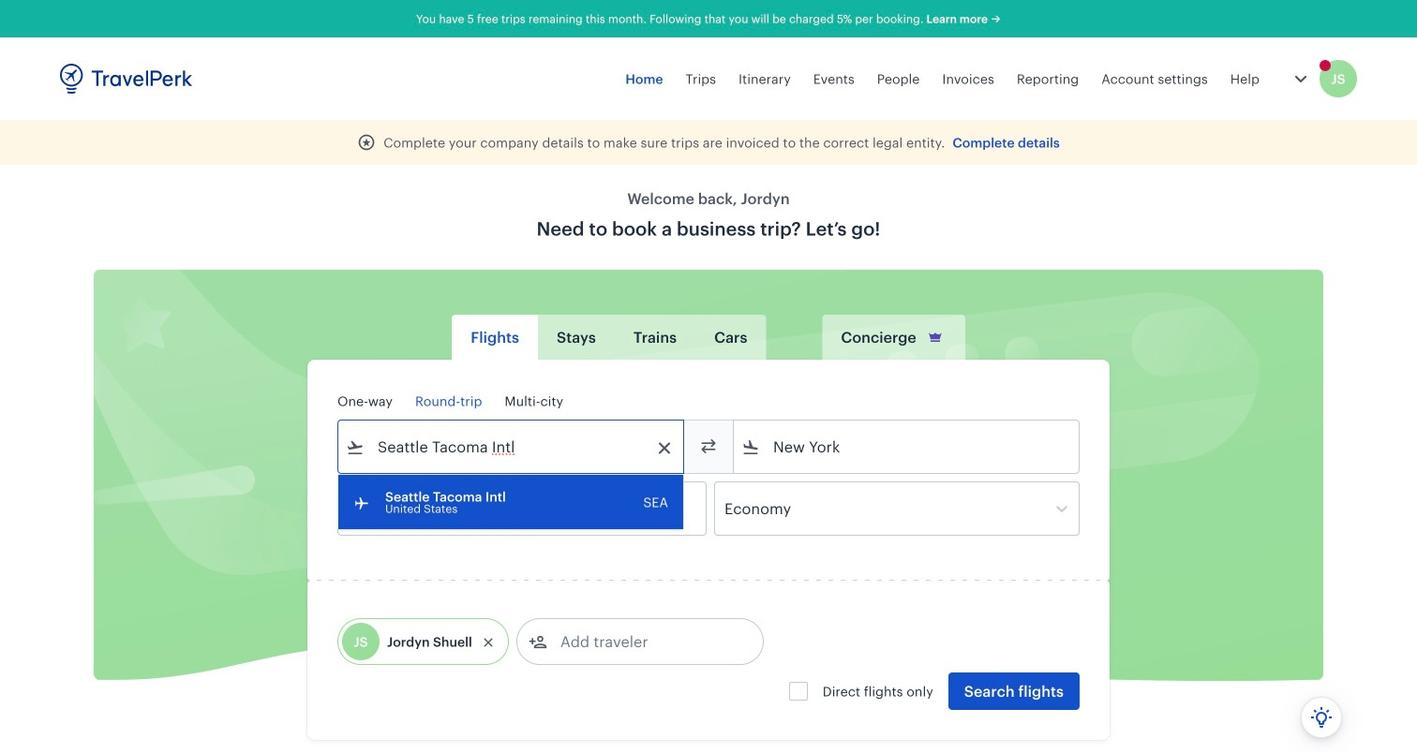 Task type: locate. For each thing, give the bounding box(es) containing it.
Return text field
[[476, 483, 574, 535]]

Depart text field
[[365, 483, 462, 535]]

To search field
[[760, 432, 1055, 462]]

From search field
[[365, 432, 659, 462]]



Task type: describe. For each thing, give the bounding box(es) containing it.
Add traveler search field
[[547, 627, 742, 657]]



Task type: vqa. For each thing, say whether or not it's contained in the screenshot.
Add first traveler 'search box'
no



